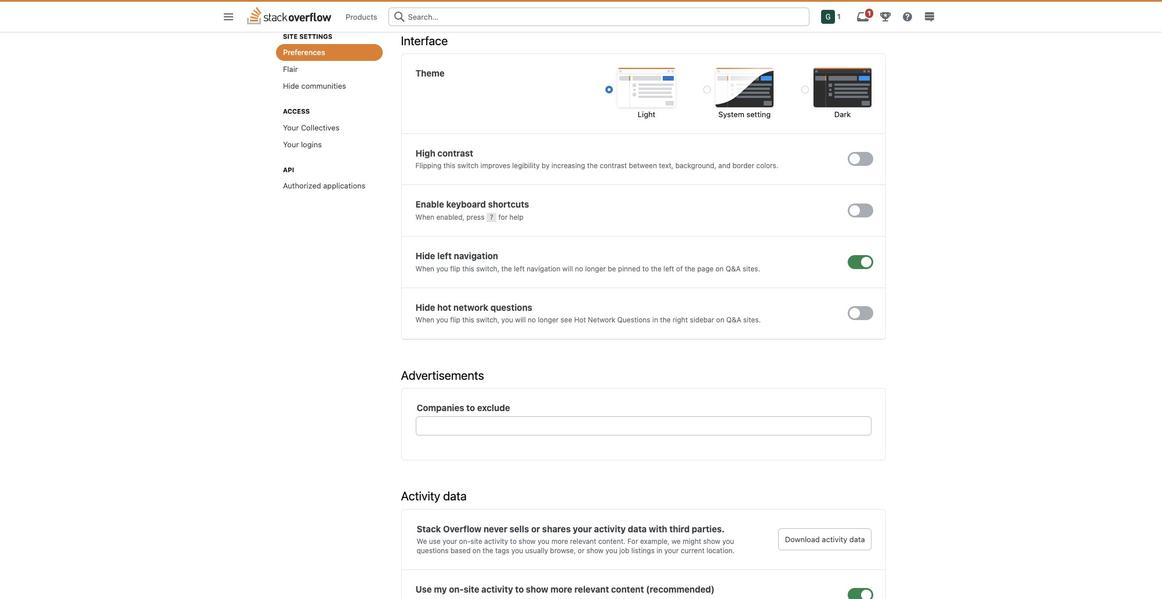 Task type: vqa. For each thing, say whether or not it's contained in the screenshot.
"maintenance"
no



Task type: describe. For each thing, give the bounding box(es) containing it.
high
[[416, 148, 436, 158]]

never
[[484, 524, 508, 534]]

hide hot network questions when you flip this switch, you will no longer see hot network questions in the right sidebar on q&a sites.
[[416, 302, 761, 324]]

will inside hide left navigation when you flip this switch, the left navigation will no longer be pinned to the left of the page on q&a sites.
[[563, 265, 573, 273]]

0 horizontal spatial contrast
[[438, 148, 473, 158]]

activity data
[[401, 489, 467, 503]]

1 vertical spatial more
[[551, 584, 573, 595]]

access
[[283, 107, 310, 115]]

system setting
[[719, 110, 771, 119]]

1 vertical spatial or
[[578, 547, 585, 555]]

hot
[[437, 302, 452, 313]]

help
[[510, 213, 524, 221]]

high contrast flipping this switch improves legibility by increasing the contrast between text, background, and border colors.
[[416, 148, 779, 170]]

your collectives link
[[276, 119, 383, 136]]

my
[[434, 584, 447, 595]]

content.
[[599, 537, 626, 546]]

sidebar
[[690, 316, 715, 324]]

stack overflow never sells or shares your activity data with third parties. we use your on-site activity to show you more relevant content. for example, we might show you questions based on the tags you usually browse, or show you job listings in your current location.
[[417, 524, 735, 555]]

hide communities
[[283, 81, 346, 91]]

be
[[608, 265, 616, 273]]

hide communities link
[[276, 78, 383, 95]]

listings
[[632, 547, 655, 555]]

site settings
[[283, 32, 333, 40]]

on- inside the 'stack overflow never sells or shares your activity data with third parties. we use your on-site activity to show you more relevant content. for example, we might show you questions based on the tags you usually browse, or show you job listings in your current location.'
[[459, 537, 471, 546]]

authorized applications
[[283, 181, 366, 190]]

(recommended)
[[646, 584, 715, 595]]

overflow
[[443, 524, 482, 534]]

based
[[451, 547, 471, 555]]

no inside "hide hot network questions when you flip this switch, you will no longer see hot network questions in the right sidebar on q&a sites."
[[528, 316, 536, 324]]

hide left navigation when you flip this switch, the left navigation will no longer be pinned to the left of the page on q&a sites.
[[416, 251, 761, 273]]

current
[[681, 547, 705, 555]]

activity down 'tags'
[[482, 584, 513, 595]]

this inside "hide hot network questions when you flip this switch, you will no longer see hot network questions in the right sidebar on q&a sites."
[[462, 316, 474, 324]]

switch, inside "hide hot network questions when you flip this switch, you will no longer see hot network questions in the right sidebar on q&a sites."
[[476, 316, 500, 324]]

preferences
[[283, 48, 325, 57]]

1 vertical spatial on-
[[449, 584, 464, 595]]

communities
[[301, 81, 346, 91]]

press
[[467, 213, 485, 221]]

flipping
[[416, 162, 442, 170]]

use
[[416, 584, 432, 595]]

api
[[283, 166, 294, 173]]

in inside the 'stack overflow never sells or shares your activity data with third parties. we use your on-site activity to show you more relevant content. for example, we might show you questions based on the tags you usually browse, or show you job listings in your current location.'
[[657, 547, 663, 555]]

activity up 'tags'
[[484, 537, 508, 546]]

we
[[417, 537, 427, 546]]

activity
[[401, 489, 441, 503]]

hot
[[574, 316, 586, 324]]

site switcher image
[[925, 12, 935, 22]]

Companies to exclude text field
[[416, 416, 872, 436]]

browse,
[[550, 547, 576, 555]]

enable
[[416, 199, 444, 209]]

download
[[785, 535, 820, 544]]

products link
[[339, 8, 384, 25]]

0 horizontal spatial left
[[437, 251, 452, 261]]

preferences link
[[276, 44, 383, 61]]

your logins
[[283, 140, 322, 149]]

data inside the 'stack overflow never sells or shares your activity data with third parties. we use your on-site activity to show you more relevant content. for example, we might show you questions based on the tags you usually browse, or show you job listings in your current location.'
[[628, 524, 647, 534]]

download activity data
[[785, 535, 865, 544]]

collectives
[[301, 123, 340, 132]]

the right of at the right top
[[685, 265, 696, 273]]

your collectives
[[283, 123, 340, 132]]

parties.
[[692, 524, 725, 534]]

increasing
[[552, 162, 585, 170]]

1 horizontal spatial 1
[[868, 9, 871, 17]]

background,
[[676, 162, 717, 170]]

on inside hide left navigation when you flip this switch, the left navigation will no longer be pinned to the left of the page on q&a sites.
[[716, 265, 724, 273]]

activity inside button
[[822, 535, 848, 544]]

longer inside "hide hot network questions when you flip this switch, you will no longer see hot network questions in the right sidebar on q&a sites."
[[538, 316, 559, 324]]

1 vertical spatial navigation
[[527, 265, 561, 273]]

1 vertical spatial contrast
[[600, 162, 627, 170]]

for
[[499, 213, 508, 221]]

1 vertical spatial relevant
[[575, 584, 609, 595]]

this inside high contrast flipping this switch improves legibility by increasing the contrast between text, background, and border colors.
[[444, 162, 456, 170]]

the left of at the right top
[[651, 265, 662, 273]]

sites. inside "hide hot network questions when you flip this switch, you will no longer see hot network questions in the right sidebar on q&a sites."
[[744, 316, 761, 324]]

switch
[[458, 162, 479, 170]]

the inside the 'stack overflow never sells or shares your activity data with third parties. we use your on-site activity to show you more relevant content. for example, we might show you questions based on the tags you usually browse, or show you job listings in your current location.'
[[483, 547, 493, 555]]

the inside "hide hot network questions when you flip this switch, you will no longer see hot network questions in the right sidebar on q&a sites."
[[660, 316, 671, 324]]

applications
[[323, 181, 366, 190]]

flair
[[283, 64, 298, 74]]

authorized applications link
[[276, 177, 383, 194]]

with
[[649, 524, 668, 534]]

activity up 'content.'
[[594, 524, 626, 534]]

subscriptions
[[317, 6, 364, 16]]

settings
[[299, 32, 333, 40]]

hide for communities
[[283, 81, 299, 91]]

system
[[719, 110, 745, 119]]

relevant inside the 'stack overflow never sells or shares your activity data with third parties. we use your on-site activity to show you more relevant content. for example, we might show you questions based on the tags you usually browse, or show you job listings in your current location.'
[[570, 537, 597, 546]]

enabled,
[[437, 213, 465, 221]]

1 menu bar
[[814, 2, 941, 32]]

the down for
[[502, 265, 512, 273]]

tags
[[495, 547, 510, 555]]

0 horizontal spatial 1
[[838, 12, 841, 21]]

page
[[698, 265, 714, 273]]

text,
[[659, 162, 674, 170]]

1 vertical spatial site
[[464, 584, 480, 595]]

when for hide left navigation
[[416, 265, 435, 273]]

might
[[683, 537, 702, 546]]

enable keyboard shortcuts when enabled, press ? for help
[[416, 199, 529, 221]]

right
[[673, 316, 688, 324]]

your for your logins
[[283, 140, 299, 149]]

for
[[628, 537, 638, 546]]



Task type: locate. For each thing, give the bounding box(es) containing it.
advertisements
[[401, 368, 484, 382]]

0 horizontal spatial will
[[515, 316, 526, 324]]

we
[[672, 537, 681, 546]]

the inside high contrast flipping this switch improves legibility by increasing the contrast between text, background, and border colors.
[[587, 162, 598, 170]]

1 horizontal spatial or
[[578, 547, 585, 555]]

switch, inside hide left navigation when you flip this switch, the left navigation will no longer be pinned to the left of the page on q&a sites.
[[476, 265, 500, 273]]

your left logins on the left
[[283, 140, 299, 149]]

0 horizontal spatial no
[[528, 316, 536, 324]]

question subscriptions
[[283, 6, 364, 16]]

0 vertical spatial q&a
[[726, 265, 741, 273]]

sites. right page
[[743, 265, 761, 273]]

0 vertical spatial navigation
[[454, 251, 498, 261]]

0 vertical spatial contrast
[[438, 148, 473, 158]]

relevant up browse,
[[570, 537, 597, 546]]

3 when from the top
[[416, 316, 435, 324]]

show up 'usually'
[[519, 537, 536, 546]]

q&a
[[726, 265, 741, 273], [727, 316, 742, 324]]

help center and other resources image
[[903, 12, 913, 22]]

content
[[611, 584, 644, 595]]

improves
[[481, 162, 510, 170]]

1 left achievements image
[[868, 9, 871, 17]]

switch,
[[476, 265, 500, 273], [476, 316, 500, 324]]

switch, down 'network'
[[476, 316, 500, 324]]

on right the based
[[473, 547, 481, 555]]

Dark radio
[[802, 86, 809, 93]]

1 your from the top
[[283, 123, 299, 132]]

on right sidebar
[[716, 316, 725, 324]]

when
[[416, 213, 435, 221], [416, 265, 435, 273], [416, 316, 435, 324]]

Light radio
[[606, 86, 613, 93]]

or
[[531, 524, 540, 534], [578, 547, 585, 555]]

hide down enable
[[416, 251, 435, 261]]

the left 'tags'
[[483, 547, 493, 555]]

on-
[[459, 537, 471, 546], [449, 584, 464, 595]]

achievements image
[[881, 12, 891, 22]]

0 vertical spatial your
[[283, 123, 299, 132]]

0 vertical spatial or
[[531, 524, 540, 534]]

exclude
[[477, 403, 510, 413]]

flip inside hide left navigation when you flip this switch, the left navigation will no longer be pinned to the left of the page on q&a sites.
[[450, 265, 461, 273]]

0 vertical spatial questions
[[491, 302, 533, 313]]

0 vertical spatial on-
[[459, 537, 471, 546]]

?
[[490, 213, 494, 221]]

data right download
[[850, 535, 865, 544]]

no inside hide left navigation when you flip this switch, the left navigation will no longer be pinned to the left of the page on q&a sites.
[[575, 265, 583, 273]]

0 vertical spatial when
[[416, 213, 435, 221]]

1 vertical spatial questions
[[417, 547, 449, 555]]

0 vertical spatial data
[[443, 489, 467, 503]]

will
[[563, 265, 573, 273], [515, 316, 526, 324]]

question
[[283, 6, 315, 16]]

when inside 'enable keyboard shortcuts when enabled, press ? for help'
[[416, 213, 435, 221]]

q&a inside hide left navigation when you flip this switch, the left navigation will no longer be pinned to the left of the page on q&a sites.
[[726, 265, 741, 273]]

the right increasing
[[587, 162, 598, 170]]

1 horizontal spatial data
[[628, 524, 647, 534]]

2 switch, from the top
[[476, 316, 500, 324]]

2 when from the top
[[416, 265, 435, 273]]

on- up the based
[[459, 537, 471, 546]]

hide for left
[[416, 251, 435, 261]]

more
[[552, 537, 568, 546], [551, 584, 573, 595]]

site
[[283, 32, 298, 40]]

2 your from the top
[[283, 140, 299, 149]]

2 horizontal spatial your
[[665, 547, 679, 555]]

sites.
[[743, 265, 761, 273], [744, 316, 761, 324]]

1 horizontal spatial contrast
[[600, 162, 627, 170]]

this
[[444, 162, 456, 170], [462, 265, 474, 273], [462, 316, 474, 324]]

pinned
[[618, 265, 641, 273]]

questions inside the 'stack overflow never sells or shares your activity data with third parties. we use your on-site activity to show you more relevant content. for example, we might show you questions based on the tags you usually browse, or show you job listings in your current location.'
[[417, 547, 449, 555]]

in inside "hide hot network questions when you flip this switch, you will no longer see hot network questions in the right sidebar on q&a sites."
[[653, 316, 658, 324]]

1 flip from the top
[[450, 265, 461, 273]]

or right browse,
[[578, 547, 585, 555]]

0 vertical spatial no
[[575, 265, 583, 273]]

on right page
[[716, 265, 724, 273]]

in right questions
[[653, 316, 658, 324]]

2 vertical spatial this
[[462, 316, 474, 324]]

1 vertical spatial this
[[462, 265, 474, 273]]

data up overflow
[[443, 489, 467, 503]]

hide inside "hide hot network questions when you flip this switch, you will no longer see hot network questions in the right sidebar on q&a sites."
[[416, 302, 435, 313]]

None checkbox
[[848, 152, 874, 166], [848, 588, 874, 599], [848, 152, 874, 166], [848, 588, 874, 599]]

2 horizontal spatial data
[[850, 535, 865, 544]]

0 vertical spatial your
[[573, 524, 592, 534]]

1 right greg robinson's user avatar
[[838, 12, 841, 21]]

your inside your collectives link
[[283, 123, 299, 132]]

Search text field
[[389, 7, 810, 26]]

flair link
[[276, 61, 383, 78]]

show up location.
[[704, 537, 721, 546]]

hide left hot
[[416, 302, 435, 313]]

to inside the 'stack overflow never sells or shares your activity data with third parties. we use your on-site activity to show you more relevant content. for example, we might show you questions based on the tags you usually browse, or show you job listings in your current location.'
[[510, 537, 517, 546]]

legibility
[[512, 162, 540, 170]]

questions right 'network'
[[491, 302, 533, 313]]

data up for
[[628, 524, 647, 534]]

q&a inside "hide hot network questions when you flip this switch, you will no longer see hot network questions in the right sidebar on q&a sites."
[[727, 316, 742, 324]]

more down browse,
[[551, 584, 573, 595]]

0 horizontal spatial longer
[[538, 316, 559, 324]]

longer inside hide left navigation when you flip this switch, the left navigation will no longer be pinned to the left of the page on q&a sites.
[[585, 265, 606, 273]]

and
[[719, 162, 731, 170]]

site up the based
[[471, 537, 483, 546]]

your right shares
[[573, 524, 592, 534]]

2 vertical spatial when
[[416, 316, 435, 324]]

activity right download
[[822, 535, 848, 544]]

0 horizontal spatial data
[[443, 489, 467, 503]]

to inside hide left navigation when you flip this switch, the left navigation will no longer be pinned to the left of the page on q&a sites.
[[643, 265, 649, 273]]

1 vertical spatial flip
[[450, 316, 461, 324]]

site right my
[[464, 584, 480, 595]]

1 vertical spatial in
[[657, 547, 663, 555]]

0 vertical spatial relevant
[[570, 537, 597, 546]]

2 flip from the top
[[450, 316, 461, 324]]

1 vertical spatial sites.
[[744, 316, 761, 324]]

logins
[[301, 140, 322, 149]]

0 vertical spatial in
[[653, 316, 658, 324]]

questions
[[491, 302, 533, 313], [417, 547, 449, 555]]

site inside the 'stack overflow never sells or shares your activity data with third parties. we use your on-site activity to show you more relevant content. for example, we might show you questions based on the tags you usually browse, or show you job listings in your current location.'
[[471, 537, 483, 546]]

flip down hot
[[450, 316, 461, 324]]

sites. right sidebar
[[744, 316, 761, 324]]

None checkbox
[[848, 204, 874, 218], [848, 255, 874, 269], [848, 307, 874, 320], [848, 204, 874, 218], [848, 255, 874, 269], [848, 307, 874, 320]]

this inside hide left navigation when you flip this switch, the left navigation will no longer be pinned to the left of the page on q&a sites.
[[462, 265, 474, 273]]

will left see on the left bottom of the page
[[515, 316, 526, 324]]

theme
[[416, 68, 445, 78]]

when for enable keyboard shortcuts
[[416, 213, 435, 221]]

show down 'content.'
[[587, 547, 604, 555]]

shares
[[542, 524, 571, 534]]

0 vertical spatial sites.
[[743, 265, 761, 273]]

in down example,
[[657, 547, 663, 555]]

flip up hot
[[450, 265, 461, 273]]

your down we
[[665, 547, 679, 555]]

1 when from the top
[[416, 213, 435, 221]]

you inside hide left navigation when you flip this switch, the left navigation will no longer be pinned to the left of the page on q&a sites.
[[437, 265, 448, 273]]

this left switch
[[444, 162, 456, 170]]

1 horizontal spatial left
[[514, 265, 525, 273]]

switch, up 'network'
[[476, 265, 500, 273]]

no left see on the left bottom of the page
[[528, 316, 536, 324]]

sites. inside hide left navigation when you flip this switch, the left navigation will no longer be pinned to the left of the page on q&a sites.
[[743, 265, 761, 273]]

0 vertical spatial this
[[444, 162, 456, 170]]

contrast left between
[[600, 162, 627, 170]]

the left the right
[[660, 316, 671, 324]]

0 vertical spatial flip
[[450, 265, 461, 273]]

see
[[561, 316, 572, 324]]

1 vertical spatial no
[[528, 316, 536, 324]]

flip inside "hide hot network questions when you flip this switch, you will no longer see hot network questions in the right sidebar on q&a sites."
[[450, 316, 461, 324]]

data
[[443, 489, 467, 503], [628, 524, 647, 534], [850, 535, 865, 544]]

left down enabled,
[[437, 251, 452, 261]]

2 vertical spatial your
[[665, 547, 679, 555]]

this up 'network'
[[462, 265, 474, 273]]

when inside hide left navigation when you flip this switch, the left navigation will no longer be pinned to the left of the page on q&a sites.
[[416, 265, 435, 273]]

1 vertical spatial switch,
[[476, 316, 500, 324]]

network
[[588, 316, 616, 324]]

in
[[653, 316, 658, 324], [657, 547, 663, 555]]

dark
[[835, 110, 851, 119]]

sells
[[510, 524, 529, 534]]

1 vertical spatial will
[[515, 316, 526, 324]]

no left be
[[575, 265, 583, 273]]

1 vertical spatial on
[[716, 316, 725, 324]]

1 horizontal spatial your
[[573, 524, 592, 534]]

0 horizontal spatial questions
[[417, 547, 449, 555]]

on
[[716, 265, 724, 273], [716, 316, 725, 324], [473, 547, 481, 555]]

hide inside "link"
[[283, 81, 299, 91]]

relevant left content
[[575, 584, 609, 595]]

1 horizontal spatial questions
[[491, 302, 533, 313]]

usually
[[525, 547, 548, 555]]

authorized
[[283, 181, 321, 190]]

questions
[[618, 316, 651, 324]]

by
[[542, 162, 550, 170]]

navigation
[[454, 251, 498, 261], [527, 265, 561, 273]]

stack
[[417, 524, 441, 534]]

products
[[346, 12, 377, 21]]

your for your collectives
[[283, 123, 299, 132]]

0 vertical spatial more
[[552, 537, 568, 546]]

1 horizontal spatial no
[[575, 265, 583, 273]]

1 vertical spatial hide
[[416, 251, 435, 261]]

hide inside hide left navigation when you flip this switch, the left navigation will no longer be pinned to the left of the page on q&a sites.
[[416, 251, 435, 261]]

activity
[[594, 524, 626, 534], [822, 535, 848, 544], [484, 537, 508, 546], [482, 584, 513, 595]]

1 vertical spatial your
[[283, 140, 299, 149]]

location.
[[707, 547, 735, 555]]

1 horizontal spatial navigation
[[527, 265, 561, 273]]

2 vertical spatial data
[[850, 535, 865, 544]]

longer left be
[[585, 265, 606, 273]]

will left be
[[563, 265, 573, 273]]

None search field
[[384, 7, 814, 26]]

your logins link
[[276, 136, 383, 153]]

0 vertical spatial longer
[[585, 265, 606, 273]]

questions inside "hide hot network questions when you flip this switch, you will no longer see hot network questions in the right sidebar on q&a sites."
[[491, 302, 533, 313]]

q&a right page
[[726, 265, 741, 273]]

questions down the use
[[417, 547, 449, 555]]

contrast up switch
[[438, 148, 473, 158]]

1 horizontal spatial longer
[[585, 265, 606, 273]]

2 horizontal spatial left
[[664, 265, 675, 273]]

1 link
[[814, 2, 852, 32], [852, 2, 875, 32]]

light
[[638, 110, 656, 119]]

your down "access"
[[283, 123, 299, 132]]

or right sells
[[531, 524, 540, 534]]

left left of at the right top
[[664, 265, 675, 273]]

longer left see on the left bottom of the page
[[538, 316, 559, 324]]

data inside button
[[850, 535, 865, 544]]

show
[[519, 537, 536, 546], [704, 537, 721, 546], [587, 547, 604, 555], [526, 584, 549, 595]]

1 vertical spatial data
[[628, 524, 647, 534]]

2 vertical spatial hide
[[416, 302, 435, 313]]

use my on-site activity to show more relevant content (recommended)
[[416, 584, 715, 595]]

0 horizontal spatial navigation
[[454, 251, 498, 261]]

between
[[629, 162, 657, 170]]

when inside "hide hot network questions when you flip this switch, you will no longer see hot network questions in the right sidebar on q&a sites."
[[416, 316, 435, 324]]

job
[[620, 547, 630, 555]]

q&a right sidebar
[[727, 316, 742, 324]]

on- right my
[[449, 584, 464, 595]]

third
[[670, 524, 690, 534]]

keyboard
[[446, 199, 486, 209]]

example,
[[640, 537, 670, 546]]

site
[[471, 537, 483, 546], [464, 584, 480, 595]]

more up browse,
[[552, 537, 568, 546]]

0 vertical spatial on
[[716, 265, 724, 273]]

longer
[[585, 265, 606, 273], [538, 316, 559, 324]]

on inside "hide hot network questions when you flip this switch, you will no longer see hot network questions in the right sidebar on q&a sites."
[[716, 316, 725, 324]]

0 vertical spatial hide
[[283, 81, 299, 91]]

border
[[733, 162, 755, 170]]

left down help
[[514, 265, 525, 273]]

1 vertical spatial when
[[416, 265, 435, 273]]

this down 'network'
[[462, 316, 474, 324]]

more inside the 'stack overflow never sells or shares your activity data with third parties. we use your on-site activity to show you more relevant content. for example, we might show you questions based on the tags you usually browse, or show you job listings in your current location.'
[[552, 537, 568, 546]]

your inside 'your logins' link
[[283, 140, 299, 149]]

your up the based
[[443, 537, 457, 546]]

shortcuts
[[488, 199, 529, 209]]

0 vertical spatial will
[[563, 265, 573, 273]]

1 horizontal spatial will
[[563, 265, 573, 273]]

1
[[868, 9, 871, 17], [838, 12, 841, 21]]

on inside the 'stack overflow never sells or shares your activity data with third parties. we use your on-site activity to show you more relevant content. for example, we might show you questions based on the tags you usually browse, or show you job listings in your current location.'
[[473, 547, 481, 555]]

1 1 link from the left
[[814, 2, 852, 32]]

0 vertical spatial site
[[471, 537, 483, 546]]

you
[[437, 265, 448, 273], [437, 316, 448, 324], [502, 316, 513, 324], [538, 537, 550, 546], [723, 537, 735, 546], [512, 547, 523, 555], [606, 547, 618, 555]]

companies to exclude
[[417, 403, 510, 413]]

1 vertical spatial q&a
[[727, 316, 742, 324]]

hide down flair
[[283, 81, 299, 91]]

question subscriptions link
[[276, 3, 383, 20]]

0 vertical spatial switch,
[[476, 265, 500, 273]]

2 vertical spatial on
[[473, 547, 481, 555]]

1 vertical spatial your
[[443, 537, 457, 546]]

1 switch, from the top
[[476, 265, 500, 273]]

1 vertical spatial longer
[[538, 316, 559, 324]]

2 1 link from the left
[[852, 2, 875, 32]]

greg robinson's user avatar image
[[821, 10, 835, 24]]

your
[[573, 524, 592, 534], [443, 537, 457, 546], [665, 547, 679, 555]]

colors.
[[757, 162, 779, 170]]

of
[[676, 265, 683, 273]]

hide
[[283, 81, 299, 91], [416, 251, 435, 261], [416, 302, 435, 313]]

System setting radio
[[704, 86, 711, 93]]

companies
[[417, 403, 464, 413]]

0 horizontal spatial your
[[443, 537, 457, 546]]

download activity data button
[[779, 529, 872, 551]]

show down 'usually'
[[526, 584, 549, 595]]

will inside "hide hot network questions when you flip this switch, you will no longer see hot network questions in the right sidebar on q&a sites."
[[515, 316, 526, 324]]

hide for hot
[[416, 302, 435, 313]]

0 horizontal spatial or
[[531, 524, 540, 534]]



